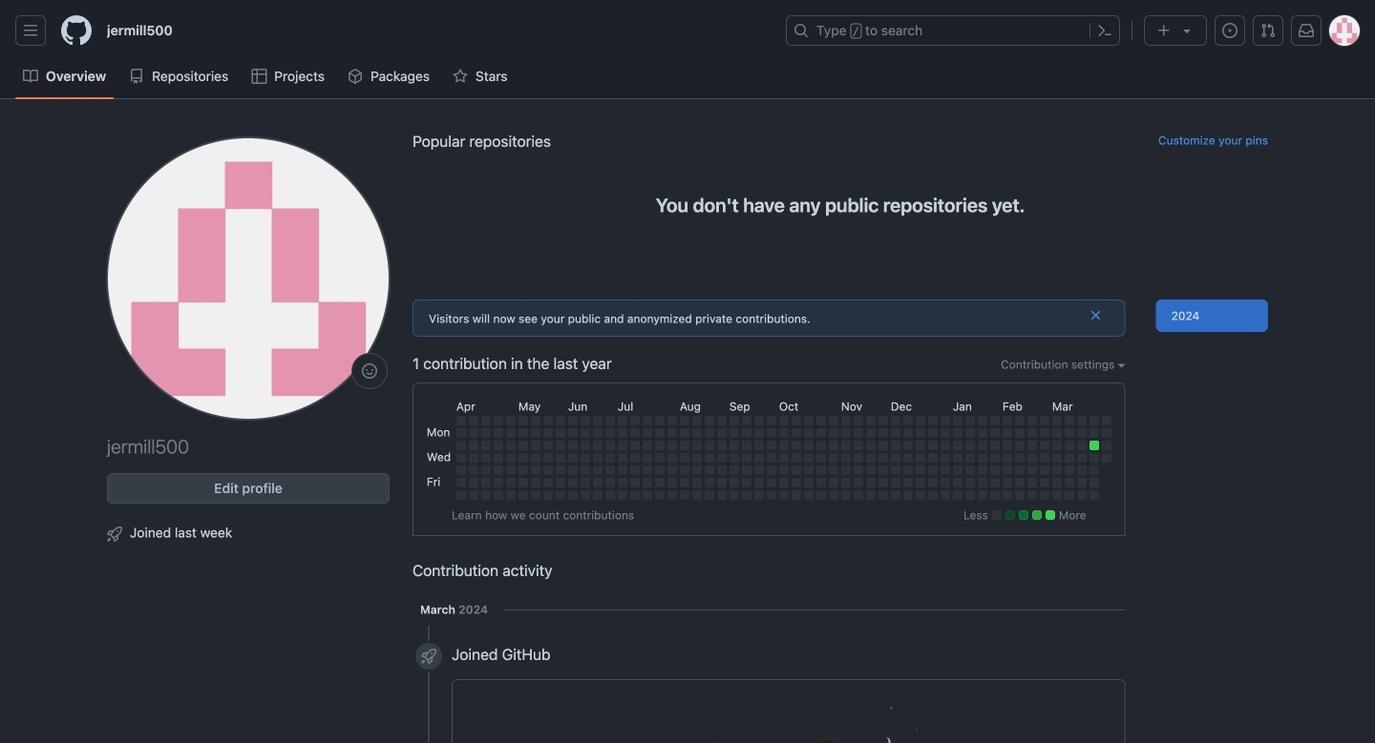 Task type: locate. For each thing, give the bounding box(es) containing it.
cell
[[456, 416, 466, 426], [469, 416, 478, 426], [481, 416, 491, 426], [494, 416, 503, 426], [506, 416, 516, 426], [518, 416, 528, 426], [531, 416, 540, 426], [543, 416, 553, 426], [556, 416, 565, 426], [568, 416, 578, 426], [581, 416, 590, 426], [593, 416, 602, 426], [605, 416, 615, 426], [618, 416, 627, 426], [630, 416, 640, 426], [643, 416, 652, 426], [655, 416, 665, 426], [667, 416, 677, 426], [680, 416, 689, 426], [692, 416, 702, 426], [705, 416, 714, 426], [717, 416, 727, 426], [730, 416, 739, 426], [742, 416, 751, 426], [754, 416, 764, 426], [767, 416, 776, 426], [779, 416, 789, 426], [792, 416, 801, 426], [804, 416, 814, 426], [816, 416, 826, 426], [829, 416, 838, 426], [841, 416, 851, 426], [854, 416, 863, 426], [866, 416, 876, 426], [878, 416, 888, 426], [891, 416, 900, 426], [903, 416, 913, 426], [916, 416, 925, 426], [928, 416, 938, 426], [941, 416, 950, 426], [953, 416, 963, 426], [965, 416, 975, 426], [978, 416, 987, 426], [990, 416, 1000, 426], [1003, 416, 1012, 426], [1015, 416, 1025, 426], [1027, 416, 1037, 426], [1040, 416, 1049, 426], [1052, 416, 1062, 426], [1065, 416, 1074, 426], [1077, 416, 1087, 426], [1090, 416, 1099, 426], [1102, 416, 1112, 426], [456, 429, 466, 438], [469, 429, 478, 438], [481, 429, 491, 438], [494, 429, 503, 438], [506, 429, 516, 438], [518, 429, 528, 438], [531, 429, 540, 438], [543, 429, 553, 438], [556, 429, 565, 438], [568, 429, 578, 438], [581, 429, 590, 438], [593, 429, 602, 438], [605, 429, 615, 438], [618, 429, 627, 438], [630, 429, 640, 438], [643, 429, 652, 438], [655, 429, 665, 438], [667, 429, 677, 438], [680, 429, 689, 438], [692, 429, 702, 438], [705, 429, 714, 438], [717, 429, 727, 438], [730, 429, 739, 438], [742, 429, 751, 438], [754, 429, 764, 438], [767, 429, 776, 438], [779, 429, 789, 438], [792, 429, 801, 438], [804, 429, 814, 438], [816, 429, 826, 438], [829, 429, 838, 438], [841, 429, 851, 438], [854, 429, 863, 438], [866, 429, 876, 438], [878, 429, 888, 438], [891, 429, 900, 438], [903, 429, 913, 438], [916, 429, 925, 438], [928, 429, 938, 438], [941, 429, 950, 438], [953, 429, 963, 438], [965, 429, 975, 438], [978, 429, 987, 438], [990, 429, 1000, 438], [1003, 429, 1012, 438], [1015, 429, 1025, 438], [1027, 429, 1037, 438], [1040, 429, 1049, 438], [1052, 429, 1062, 438], [1065, 429, 1074, 438], [1077, 429, 1087, 438], [1090, 429, 1099, 438], [1102, 429, 1112, 438], [456, 441, 466, 451], [469, 441, 478, 451], [481, 441, 491, 451], [494, 441, 503, 451], [506, 441, 516, 451], [531, 441, 540, 451], [543, 441, 553, 451], [556, 441, 565, 451], [568, 441, 578, 451], [581, 441, 590, 451], [593, 441, 602, 451], [605, 441, 615, 451], [630, 441, 640, 451], [643, 441, 652, 451], [655, 441, 665, 451], [667, 441, 677, 451], [680, 441, 689, 451], [692, 441, 702, 451], [705, 441, 714, 451], [730, 441, 739, 451], [742, 441, 751, 451], [754, 441, 764, 451], [767, 441, 776, 451], [779, 441, 789, 451], [792, 441, 801, 451], [804, 441, 814, 451], [829, 441, 838, 451], [841, 441, 851, 451], [854, 441, 863, 451], [866, 441, 876, 451], [878, 441, 888, 451], [891, 441, 900, 451], [903, 441, 913, 451], [928, 441, 938, 451], [941, 441, 950, 451], [953, 441, 963, 451], [965, 441, 975, 451], [978, 441, 987, 451], [990, 441, 1000, 451], [1003, 441, 1012, 451], [1027, 441, 1037, 451], [1040, 441, 1049, 451], [1052, 441, 1062, 451], [1065, 441, 1074, 451], [1077, 441, 1087, 451], [1090, 441, 1099, 451], [1102, 441, 1112, 451], [456, 454, 466, 463], [469, 454, 478, 463], [481, 454, 491, 463], [494, 454, 503, 463], [506, 454, 516, 463], [518, 454, 528, 463], [531, 454, 540, 463], [543, 454, 553, 463], [556, 454, 565, 463], [568, 454, 578, 463], [581, 454, 590, 463], [593, 454, 602, 463], [605, 454, 615, 463], [618, 454, 627, 463], [630, 454, 640, 463], [643, 454, 652, 463], [655, 454, 665, 463], [667, 454, 677, 463], [680, 454, 689, 463], [692, 454, 702, 463], [705, 454, 714, 463], [717, 454, 727, 463], [730, 454, 739, 463], [742, 454, 751, 463], [754, 454, 764, 463], [767, 454, 776, 463], [779, 454, 789, 463], [792, 454, 801, 463], [804, 454, 814, 463], [816, 454, 826, 463], [829, 454, 838, 463], [841, 454, 851, 463], [854, 454, 863, 463], [866, 454, 876, 463], [878, 454, 888, 463], [891, 454, 900, 463], [903, 454, 913, 463], [916, 454, 925, 463], [928, 454, 938, 463], [941, 454, 950, 463], [953, 454, 963, 463], [965, 454, 975, 463], [978, 454, 987, 463], [990, 454, 1000, 463], [1003, 454, 1012, 463], [1015, 454, 1025, 463], [1027, 454, 1037, 463], [1040, 454, 1049, 463], [1052, 454, 1062, 463], [1065, 454, 1074, 463], [1077, 454, 1087, 463], [1090, 454, 1099, 463], [1102, 454, 1112, 463], [456, 466, 466, 476], [469, 466, 478, 476], [481, 466, 491, 476], [494, 466, 503, 476], [506, 466, 516, 476], [518, 466, 528, 476], [531, 466, 540, 476], [543, 466, 553, 476], [556, 466, 565, 476], [568, 466, 578, 476], [581, 466, 590, 476], [593, 466, 602, 476], [605, 466, 615, 476], [618, 466, 627, 476], [630, 466, 640, 476], [643, 466, 652, 476], [655, 466, 665, 476], [667, 466, 677, 476], [680, 466, 689, 476], [692, 466, 702, 476], [705, 466, 714, 476], [717, 466, 727, 476], [730, 466, 739, 476], [742, 466, 751, 476], [754, 466, 764, 476], [767, 466, 776, 476], [779, 466, 789, 476], [792, 466, 801, 476], [804, 466, 814, 476], [816, 466, 826, 476], [829, 466, 838, 476], [841, 466, 851, 476], [854, 466, 863, 476], [866, 466, 876, 476], [878, 466, 888, 476], [891, 466, 900, 476], [903, 466, 913, 476], [916, 466, 925, 476], [928, 466, 938, 476], [941, 466, 950, 476], [953, 466, 963, 476], [965, 466, 975, 476], [978, 466, 987, 476], [990, 466, 1000, 476], [1003, 466, 1012, 476], [1015, 466, 1025, 476], [1027, 466, 1037, 476], [1040, 466, 1049, 476], [1052, 466, 1062, 476], [1065, 466, 1074, 476], [1077, 466, 1087, 476], [1090, 466, 1099, 476], [456, 478, 466, 488], [469, 478, 478, 488], [481, 478, 491, 488], [494, 478, 503, 488], [506, 478, 516, 488], [518, 478, 528, 488], [531, 478, 540, 488], [543, 478, 553, 488], [556, 478, 565, 488], [568, 478, 578, 488], [581, 478, 590, 488], [593, 478, 602, 488], [605, 478, 615, 488], [618, 478, 627, 488], [630, 478, 640, 488], [643, 478, 652, 488], [655, 478, 665, 488], [667, 478, 677, 488], [680, 478, 689, 488], [692, 478, 702, 488], [705, 478, 714, 488], [717, 478, 727, 488], [730, 478, 739, 488], [742, 478, 751, 488], [754, 478, 764, 488], [767, 478, 776, 488], [779, 478, 789, 488], [792, 478, 801, 488], [804, 478, 814, 488], [816, 478, 826, 488], [829, 478, 838, 488], [841, 478, 851, 488], [854, 478, 863, 488], [866, 478, 876, 488], [878, 478, 888, 488], [891, 478, 900, 488], [903, 478, 913, 488], [916, 478, 925, 488], [928, 478, 938, 488], [941, 478, 950, 488], [953, 478, 963, 488], [965, 478, 975, 488], [978, 478, 987, 488], [990, 478, 1000, 488], [1003, 478, 1012, 488], [1015, 478, 1025, 488], [1027, 478, 1037, 488], [1040, 478, 1049, 488], [1052, 478, 1062, 488], [1065, 478, 1074, 488], [1077, 478, 1087, 488], [1090, 478, 1099, 488], [456, 491, 466, 500], [469, 491, 478, 500], [481, 491, 491, 500], [494, 491, 503, 500], [506, 491, 516, 500], [518, 491, 528, 500], [531, 491, 540, 500], [543, 491, 553, 500], [556, 491, 565, 500], [568, 491, 578, 500], [581, 491, 590, 500], [593, 491, 602, 500], [605, 491, 615, 500], [618, 491, 627, 500], [630, 491, 640, 500], [643, 491, 652, 500], [655, 491, 665, 500], [667, 491, 677, 500], [680, 491, 689, 500], [692, 491, 702, 500], [705, 491, 714, 500], [717, 491, 727, 500], [730, 491, 739, 500], [742, 491, 751, 500], [754, 491, 764, 500], [767, 491, 776, 500], [779, 491, 789, 500], [792, 491, 801, 500], [804, 491, 814, 500], [816, 491, 826, 500], [829, 491, 838, 500], [841, 491, 851, 500], [854, 491, 863, 500], [866, 491, 876, 500], [878, 491, 888, 500], [891, 491, 900, 500], [903, 491, 913, 500], [916, 491, 925, 500], [928, 491, 938, 500], [941, 491, 950, 500], [953, 491, 963, 500], [965, 491, 975, 500], [978, 491, 987, 500], [990, 491, 1000, 500], [1003, 491, 1012, 500], [1015, 491, 1025, 500], [1027, 491, 1037, 500], [1040, 491, 1049, 500], [1052, 491, 1062, 500], [1065, 491, 1074, 500], [1077, 491, 1087, 500], [1090, 491, 1099, 500]]

alert
[[413, 300, 1126, 337]]

smiley image
[[362, 364, 377, 379]]

rocket image
[[421, 649, 436, 665]]

repo image
[[129, 69, 144, 84]]

triangle down image
[[1180, 23, 1195, 38]]

book image
[[23, 69, 38, 84]]

grid
[[424, 395, 1114, 503]]

issue opened image
[[1222, 23, 1238, 38]]

star image
[[453, 69, 468, 84]]



Task type: vqa. For each thing, say whether or not it's contained in the screenshot.
Command Palette icon
yes



Task type: describe. For each thing, give the bounding box(es) containing it.
homepage image
[[61, 15, 92, 46]]

plus image
[[1157, 23, 1172, 38]]

package image
[[348, 69, 363, 84]]

command palette image
[[1097, 23, 1113, 38]]

joined github! image
[[550, 696, 1027, 744]]

change your avatar image
[[107, 138, 390, 420]]

notifications image
[[1299, 23, 1314, 38]]

table image
[[251, 69, 267, 84]]

git pull request image
[[1261, 23, 1276, 38]]

rocket image
[[107, 527, 122, 542]]

dismiss this notice image
[[1088, 308, 1104, 323]]



